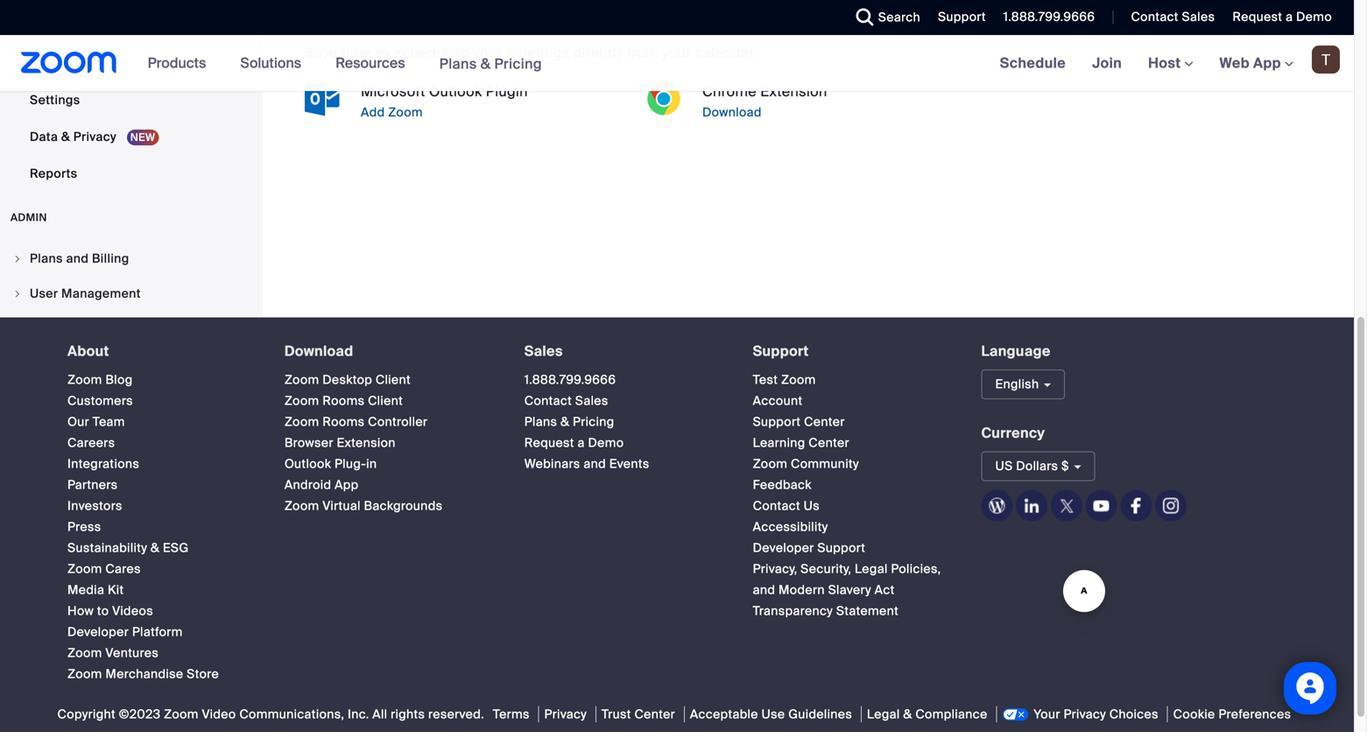 Task type: vqa. For each thing, say whether or not it's contained in the screenshot.
Blog
yes



Task type: describe. For each thing, give the bounding box(es) containing it.
a inside '1.888.799.9666 contact sales plans & pricing request a demo webinars and events'
[[578, 435, 585, 451]]

1 vertical spatial legal
[[867, 707, 900, 723]]

cookie
[[1173, 707, 1215, 723]]

english button
[[981, 370, 1065, 400]]

1 horizontal spatial request
[[1233, 9, 1283, 25]]

plugin
[[486, 82, 528, 101]]

developer inside zoom blog customers our team careers integrations partners investors press sustainability & esg zoom cares media kit how to videos developer platform zoom ventures zoom merchandise store
[[67, 624, 129, 640]]

acceptable
[[690, 707, 758, 723]]

0 vertical spatial client
[[376, 372, 411, 388]]

billing
[[92, 251, 129, 267]]

blog
[[105, 372, 133, 388]]

account
[[753, 393, 803, 409]]

demo inside '1.888.799.9666 contact sales plans & pricing request a demo webinars and events'
[[588, 435, 624, 451]]

desktop
[[323, 372, 372, 388]]

zoom blog link
[[67, 372, 133, 388]]

2 vertical spatial center
[[635, 707, 675, 723]]

integrations
[[67, 456, 139, 472]]

1 vertical spatial center
[[809, 435, 850, 451]]

web app
[[1220, 54, 1281, 72]]

test
[[753, 372, 778, 388]]

media kit link
[[67, 582, 124, 598]]

browser
[[285, 435, 333, 451]]

communications,
[[239, 707, 344, 723]]

zoom rooms client link
[[285, 393, 403, 409]]

0 vertical spatial contact
[[1131, 9, 1179, 25]]

about link
[[67, 342, 109, 360]]

cookie preferences link
[[1167, 707, 1297, 723]]

copyright ©2023 zoom video communications, inc. all rights reserved. terms
[[57, 707, 530, 723]]

us
[[995, 458, 1013, 474]]

time
[[342, 44, 372, 62]]

zoom blog customers our team careers integrations partners investors press sustainability & esg zoom cares media kit how to videos developer platform zoom ventures zoom merchandise store
[[67, 372, 219, 682]]

request inside '1.888.799.9666 contact sales plans & pricing request a demo webinars and events'
[[524, 435, 574, 451]]

solutions button
[[240, 35, 309, 91]]

platform
[[132, 624, 183, 640]]

video
[[202, 707, 236, 723]]

zoom desktop client link
[[285, 372, 411, 388]]

plans inside '1.888.799.9666 contact sales plans & pricing request a demo webinars and events'
[[524, 414, 557, 430]]

reports
[[30, 166, 77, 182]]

settings
[[30, 92, 80, 108]]

& inside '1.888.799.9666 contact sales plans & pricing request a demo webinars and events'
[[561, 414, 570, 430]]

extension inside chrome extension download
[[761, 82, 827, 101]]

& for legal
[[903, 707, 912, 723]]

right image
[[12, 289, 23, 299]]

support up security,
[[818, 540, 866, 556]]

legal inside "test zoom account support center learning center zoom community feedback contact us accessibility developer support privacy, security, legal policies, and modern slavery act transparency statement"
[[855, 561, 888, 577]]

privacy inside data & privacy link
[[73, 129, 117, 145]]

add zoom link
[[357, 102, 629, 123]]

right image
[[12, 254, 23, 264]]

zoom virtual backgrounds link
[[285, 498, 443, 514]]

backgrounds
[[364, 498, 443, 514]]

pricing inside '1.888.799.9666 contact sales plans & pricing request a demo webinars and events'
[[573, 414, 615, 430]]

user management menu item
[[0, 277, 258, 311]]

2 horizontal spatial privacy
[[1064, 707, 1106, 723]]

use
[[762, 707, 785, 723]]

developer inside "test zoom account support center learning center zoom community feedback contact us accessibility developer support privacy, security, legal policies, and modern slavery act transparency statement"
[[753, 540, 814, 556]]

guidelines
[[789, 707, 852, 723]]

1.888.799.9666 link
[[524, 372, 616, 388]]

0 vertical spatial a
[[1286, 9, 1293, 25]]

us dollars $ button
[[981, 452, 1095, 482]]

policies,
[[891, 561, 941, 577]]

in
[[366, 456, 377, 472]]

legal & compliance
[[867, 707, 988, 723]]

support down account
[[753, 414, 801, 430]]

products
[[148, 54, 206, 72]]

us dollars $
[[995, 458, 1069, 474]]

save
[[305, 44, 338, 62]]

data & privacy
[[30, 129, 120, 145]]

press link
[[67, 519, 101, 535]]

contact us link
[[753, 498, 820, 514]]

management
[[61, 286, 141, 302]]

your privacy choices
[[1034, 707, 1159, 723]]

virtual
[[323, 498, 361, 514]]

how to videos link
[[67, 603, 153, 619]]

host button
[[1149, 54, 1194, 72]]

and inside "test zoom account support center learning center zoom community feedback contact us accessibility developer support privacy, security, legal policies, and modern slavery act transparency statement"
[[753, 582, 775, 598]]

2 rooms from the top
[[323, 414, 365, 430]]

investors
[[67, 498, 122, 514]]

currency
[[981, 424, 1045, 442]]

about
[[67, 342, 109, 360]]

videos
[[112, 603, 153, 619]]

meetings
[[506, 44, 570, 62]]

contact inside "test zoom account support center learning center zoom community feedback contact us accessibility developer support privacy, security, legal policies, and modern slavery act transparency statement"
[[753, 498, 801, 514]]

settings link
[[0, 83, 258, 118]]

1 vertical spatial sales
[[524, 342, 563, 360]]

and inside menu item
[[66, 251, 89, 267]]

acceptable use guidelines link
[[684, 707, 858, 723]]

controller
[[368, 414, 428, 430]]

trust center link
[[596, 707, 681, 723]]

0 vertical spatial center
[[804, 414, 845, 430]]

accessibility link
[[753, 519, 828, 535]]

$
[[1062, 458, 1069, 474]]

sustainability & esg link
[[67, 540, 189, 556]]

product information navigation
[[135, 35, 555, 92]]

integrations link
[[67, 456, 139, 472]]

press
[[67, 519, 101, 535]]

support up test zoom link
[[753, 342, 809, 360]]

microsoft
[[361, 82, 425, 101]]

1 horizontal spatial privacy
[[544, 707, 587, 723]]

customers link
[[67, 393, 133, 409]]

zoom ventures link
[[67, 645, 159, 661]]

by
[[376, 44, 391, 62]]

outlook plug-in link
[[285, 456, 377, 472]]

plug-
[[335, 456, 366, 472]]

and inside '1.888.799.9666 contact sales plans & pricing request a demo webinars and events'
[[584, 456, 606, 472]]

directly
[[573, 44, 623, 62]]

profile picture image
[[1312, 46, 1340, 74]]

webinars
[[524, 456, 580, 472]]

plans and billing menu item
[[0, 242, 258, 275]]

partners link
[[67, 477, 118, 493]]

app inside meetings navigation
[[1254, 54, 1281, 72]]

personal menu menu
[[0, 0, 258, 193]]

& for plans
[[481, 55, 491, 73]]

browser extension link
[[285, 435, 396, 451]]

reports link
[[0, 156, 258, 191]]

resources
[[336, 54, 405, 72]]

learning
[[753, 435, 806, 451]]

cookie preferences
[[1173, 707, 1292, 723]]

outlook inside zoom desktop client zoom rooms client zoom rooms controller browser extension outlook plug-in android app zoom virtual backgrounds
[[285, 456, 331, 472]]

1 vertical spatial download link
[[285, 342, 353, 360]]

& inside zoom blog customers our team careers integrations partners investors press sustainability & esg zoom cares media kit how to videos developer platform zoom ventures zoom merchandise store
[[151, 540, 160, 556]]



Task type: locate. For each thing, give the bounding box(es) containing it.
extension inside zoom desktop client zoom rooms client zoom rooms controller browser extension outlook plug-in android app zoom virtual backgrounds
[[337, 435, 396, 451]]

1 horizontal spatial demo
[[1297, 9, 1332, 25]]

team
[[93, 414, 125, 430]]

1.888.799.9666 for 1.888.799.9666 contact sales plans & pricing request a demo webinars and events
[[524, 372, 616, 388]]

2 your from the left
[[662, 44, 691, 62]]

0 vertical spatial legal
[[855, 561, 888, 577]]

contact inside '1.888.799.9666 contact sales plans & pricing request a demo webinars and events'
[[524, 393, 572, 409]]

contact sales link
[[1118, 0, 1220, 35], [1131, 9, 1215, 25], [524, 393, 608, 409]]

esg
[[163, 540, 189, 556]]

plans inside 'product information' navigation
[[439, 55, 477, 73]]

outlook up add zoom link
[[429, 82, 482, 101]]

sales up 1.888.799.9666 'link'
[[524, 342, 563, 360]]

center right trust on the bottom of page
[[635, 707, 675, 723]]

plans for plans and billing
[[30, 251, 63, 267]]

community
[[791, 456, 859, 472]]

from
[[627, 44, 659, 62]]

0 vertical spatial pricing
[[494, 55, 542, 73]]

extension up in
[[337, 435, 396, 451]]

choices
[[1110, 707, 1159, 723]]

1.888.799.9666 for 1.888.799.9666
[[1004, 9, 1095, 25]]

zoom cares link
[[67, 561, 141, 577]]

contact
[[1131, 9, 1179, 25], [524, 393, 572, 409], [753, 498, 801, 514]]

center up learning center link
[[804, 414, 845, 430]]

banner containing products
[[0, 35, 1354, 92]]

reserved.
[[428, 707, 484, 723]]

2 vertical spatial and
[[753, 582, 775, 598]]

sustainability
[[67, 540, 147, 556]]

2 horizontal spatial sales
[[1182, 9, 1215, 25]]

1.888.799.9666
[[1004, 9, 1095, 25], [524, 372, 616, 388]]

1 horizontal spatial plans
[[439, 55, 477, 73]]

0 horizontal spatial demo
[[588, 435, 624, 451]]

developer down to at the bottom
[[67, 624, 129, 640]]

0 horizontal spatial a
[[578, 435, 585, 451]]

2 vertical spatial plans
[[524, 414, 557, 430]]

1 rooms from the top
[[323, 393, 365, 409]]

0 vertical spatial download
[[703, 104, 762, 120]]

contact down 1.888.799.9666 'link'
[[524, 393, 572, 409]]

zoom inside microsoft outlook plugin add zoom
[[388, 104, 423, 120]]

and left events
[[584, 456, 606, 472]]

plans up microsoft outlook plugin add zoom
[[439, 55, 477, 73]]

0 horizontal spatial developer
[[67, 624, 129, 640]]

solutions
[[240, 54, 301, 72]]

outlook up android
[[285, 456, 331, 472]]

2 horizontal spatial and
[[753, 582, 775, 598]]

to
[[97, 603, 109, 619]]

1 horizontal spatial download link
[[699, 102, 971, 123]]

extension right chrome
[[761, 82, 827, 101]]

scheduler link
[[0, 46, 258, 81]]

legal right guidelines
[[867, 707, 900, 723]]

data
[[30, 129, 58, 145]]

scheduler
[[30, 55, 91, 71]]

copyright
[[57, 707, 116, 723]]

0 horizontal spatial app
[[335, 477, 359, 493]]

slavery
[[828, 582, 871, 598]]

terms
[[493, 707, 530, 723]]

zoom logo image
[[21, 52, 117, 74]]

products button
[[148, 35, 214, 91]]

1 horizontal spatial your
[[662, 44, 691, 62]]

customers
[[67, 393, 133, 409]]

1 horizontal spatial contact
[[753, 498, 801, 514]]

& right data on the left of the page
[[61, 129, 70, 145]]

account link
[[753, 393, 803, 409]]

1 vertical spatial pricing
[[573, 414, 615, 430]]

feedback button
[[753, 477, 812, 493]]

act
[[875, 582, 895, 598]]

and left billing
[[66, 251, 89, 267]]

app down plug-
[[335, 477, 359, 493]]

0 vertical spatial app
[[1254, 54, 1281, 72]]

1 vertical spatial download
[[285, 342, 353, 360]]

support
[[938, 9, 986, 25], [753, 342, 809, 360], [753, 414, 801, 430], [818, 540, 866, 556]]

& left the esg
[[151, 540, 160, 556]]

2 vertical spatial contact
[[753, 498, 801, 514]]

1 horizontal spatial sales
[[575, 393, 608, 409]]

1 vertical spatial a
[[578, 435, 585, 451]]

1 vertical spatial plans
[[30, 251, 63, 267]]

1.888.799.9666 up schedule
[[1004, 9, 1095, 25]]

clips link
[[0, 9, 258, 44]]

privacy right your at the right of the page
[[1064, 707, 1106, 723]]

developer support link
[[753, 540, 866, 556]]

support center link
[[753, 414, 845, 430]]

web app button
[[1220, 54, 1294, 72]]

rooms down desktop
[[323, 393, 365, 409]]

statement
[[836, 603, 899, 619]]

0 horizontal spatial and
[[66, 251, 89, 267]]

microsoft outlook plugin add zoom
[[361, 82, 528, 120]]

your right from
[[662, 44, 691, 62]]

events
[[609, 456, 650, 472]]

sales link
[[524, 342, 563, 360]]

1 vertical spatial outlook
[[285, 456, 331, 472]]

sales up host dropdown button
[[1182, 9, 1215, 25]]

1 vertical spatial 1.888.799.9666
[[524, 372, 616, 388]]

0 horizontal spatial download link
[[285, 342, 353, 360]]

0 vertical spatial extension
[[761, 82, 827, 101]]

zoom
[[388, 104, 423, 120], [67, 372, 102, 388], [285, 372, 319, 388], [781, 372, 816, 388], [285, 393, 319, 409], [285, 414, 319, 430], [753, 456, 788, 472], [285, 498, 319, 514], [67, 561, 102, 577], [67, 645, 102, 661], [67, 666, 102, 682], [164, 707, 199, 723]]

web
[[1220, 54, 1250, 72]]

1 horizontal spatial 1.888.799.9666
[[1004, 9, 1095, 25]]

developer down accessibility
[[753, 540, 814, 556]]

1.888.799.9666 down sales 'link'
[[524, 372, 616, 388]]

download down chrome
[[703, 104, 762, 120]]

0 horizontal spatial download
[[285, 342, 353, 360]]

merchandise
[[105, 666, 183, 682]]

0 horizontal spatial outlook
[[285, 456, 331, 472]]

1 horizontal spatial developer
[[753, 540, 814, 556]]

zoom rooms controller link
[[285, 414, 428, 430]]

request up "webinars"
[[524, 435, 574, 451]]

1 vertical spatial demo
[[588, 435, 624, 451]]

1 horizontal spatial pricing
[[573, 414, 615, 430]]

& up plugin
[[481, 55, 491, 73]]

admin
[[11, 211, 47, 224]]

0 horizontal spatial 1.888.799.9666
[[524, 372, 616, 388]]

1 vertical spatial contact
[[524, 393, 572, 409]]

learning center link
[[753, 435, 850, 451]]

plans right right image
[[30, 251, 63, 267]]

admin menu menu
[[0, 242, 258, 487]]

plans for plans & pricing
[[439, 55, 477, 73]]

& left compliance
[[903, 707, 912, 723]]

schedule link
[[987, 35, 1079, 91]]

demo up the profile picture
[[1297, 9, 1332, 25]]

1 vertical spatial request
[[524, 435, 574, 451]]

android
[[285, 477, 331, 493]]

1 vertical spatial rooms
[[323, 414, 365, 430]]

sales down 1.888.799.9666 'link'
[[575, 393, 608, 409]]

zoom merchandise store link
[[67, 666, 219, 682]]

rooms down "zoom rooms client" link
[[323, 414, 365, 430]]

0 vertical spatial request
[[1233, 9, 1283, 25]]

meetings navigation
[[987, 35, 1354, 92]]

& inside personal menu menu
[[61, 129, 70, 145]]

1 horizontal spatial app
[[1254, 54, 1281, 72]]

2 horizontal spatial plans
[[524, 414, 557, 430]]

webinars and events link
[[524, 456, 650, 472]]

sales inside '1.888.799.9666 contact sales plans & pricing request a demo webinars and events'
[[575, 393, 608, 409]]

0 horizontal spatial plans
[[30, 251, 63, 267]]

privacy,
[[753, 561, 797, 577]]

& inside 'product information' navigation
[[481, 55, 491, 73]]

2 vertical spatial sales
[[575, 393, 608, 409]]

app inside zoom desktop client zoom rooms client zoom rooms controller browser extension outlook plug-in android app zoom virtual backgrounds
[[335, 477, 359, 493]]

0 vertical spatial sales
[[1182, 9, 1215, 25]]

1 horizontal spatial a
[[1286, 9, 1293, 25]]

&
[[481, 55, 491, 73], [61, 129, 70, 145], [561, 414, 570, 430], [151, 540, 160, 556], [903, 707, 912, 723]]

1 vertical spatial developer
[[67, 624, 129, 640]]

0 vertical spatial rooms
[[323, 393, 365, 409]]

terms link
[[488, 707, 535, 723]]

legal & compliance link
[[861, 707, 993, 723]]

a
[[1286, 9, 1293, 25], [578, 435, 585, 451]]

request up web app "dropdown button"
[[1233, 9, 1283, 25]]

privacy left trust on the bottom of page
[[544, 707, 587, 723]]

a up the webinars and events link
[[578, 435, 585, 451]]

test zoom link
[[753, 372, 816, 388]]

your up plugin
[[473, 44, 502, 62]]

0 vertical spatial plans
[[439, 55, 477, 73]]

1 horizontal spatial download
[[703, 104, 762, 120]]

0 horizontal spatial request
[[524, 435, 574, 451]]

0 horizontal spatial sales
[[524, 342, 563, 360]]

privacy down the settings link
[[73, 129, 117, 145]]

1 horizontal spatial and
[[584, 456, 606, 472]]

download inside chrome extension download
[[703, 104, 762, 120]]

0 vertical spatial and
[[66, 251, 89, 267]]

0 vertical spatial download link
[[699, 102, 971, 123]]

& down 1.888.799.9666 'link'
[[561, 414, 570, 430]]

1 vertical spatial client
[[368, 393, 403, 409]]

0 vertical spatial 1.888.799.9666
[[1004, 9, 1095, 25]]

outlook inside microsoft outlook plugin add zoom
[[429, 82, 482, 101]]

a up web app "dropdown button"
[[1286, 9, 1293, 25]]

plans up "webinars"
[[524, 414, 557, 430]]

menu item
[[0, 312, 258, 346]]

media
[[67, 582, 104, 598]]

0 horizontal spatial contact
[[524, 393, 572, 409]]

extension
[[761, 82, 827, 101], [337, 435, 396, 451]]

android app link
[[285, 477, 359, 493]]

and
[[66, 251, 89, 267], [584, 456, 606, 472], [753, 582, 775, 598]]

cares
[[105, 561, 141, 577]]

0 horizontal spatial privacy
[[73, 129, 117, 145]]

plans inside menu item
[[30, 251, 63, 267]]

banner
[[0, 35, 1354, 92]]

support right search
[[938, 9, 986, 25]]

investors link
[[67, 498, 122, 514]]

0 horizontal spatial your
[[473, 44, 502, 62]]

transparency
[[753, 603, 833, 619]]

contact up host
[[1131, 9, 1179, 25]]

legal up act
[[855, 561, 888, 577]]

test zoom account support center learning center zoom community feedback contact us accessibility developer support privacy, security, legal policies, and modern slavery act transparency statement
[[753, 372, 941, 619]]

sales
[[1182, 9, 1215, 25], [524, 342, 563, 360], [575, 393, 608, 409]]

and down privacy,
[[753, 582, 775, 598]]

trust center
[[602, 707, 675, 723]]

plans & pricing link
[[439, 55, 542, 73], [439, 55, 542, 73], [524, 414, 615, 430]]

search
[[878, 9, 921, 25]]

1.888.799.9666 inside '1.888.799.9666 contact sales plans & pricing request a demo webinars and events'
[[524, 372, 616, 388]]

2 horizontal spatial contact
[[1131, 9, 1179, 25]]

download up desktop
[[285, 342, 353, 360]]

app right web
[[1254, 54, 1281, 72]]

add
[[361, 104, 385, 120]]

pricing inside 'product information' navigation
[[494, 55, 542, 73]]

0 horizontal spatial pricing
[[494, 55, 542, 73]]

0 vertical spatial outlook
[[429, 82, 482, 101]]

careers
[[67, 435, 115, 451]]

ventures
[[105, 645, 159, 661]]

zoom community link
[[753, 456, 859, 472]]

1 vertical spatial extension
[[337, 435, 396, 451]]

all
[[373, 707, 388, 723]]

zoom desktop client zoom rooms client zoom rooms controller browser extension outlook plug-in android app zoom virtual backgrounds
[[285, 372, 443, 514]]

1 horizontal spatial outlook
[[429, 82, 482, 101]]

0 vertical spatial demo
[[1297, 9, 1332, 25]]

0 horizontal spatial extension
[[337, 435, 396, 451]]

demo up the webinars and events link
[[588, 435, 624, 451]]

center up community
[[809, 435, 850, 451]]

pricing up the webinars and events link
[[573, 414, 615, 430]]

support link
[[925, 0, 991, 35], [938, 9, 986, 25], [753, 342, 809, 360]]

developer platform link
[[67, 624, 183, 640]]

1 your from the left
[[473, 44, 502, 62]]

0 vertical spatial developer
[[753, 540, 814, 556]]

pricing up plugin
[[494, 55, 542, 73]]

& for data
[[61, 129, 70, 145]]

1 vertical spatial app
[[335, 477, 359, 493]]

inc.
[[348, 707, 369, 723]]

rights
[[391, 707, 425, 723]]

contact down feedback
[[753, 498, 801, 514]]

host
[[1149, 54, 1185, 72]]

save time by scheduling your meetings directly from your calendar.
[[305, 44, 757, 62]]

1 vertical spatial and
[[584, 456, 606, 472]]

plans & pricing
[[439, 55, 542, 73]]

download link
[[699, 102, 971, 123], [285, 342, 353, 360]]

privacy link
[[538, 707, 592, 723]]

1 horizontal spatial extension
[[761, 82, 827, 101]]



